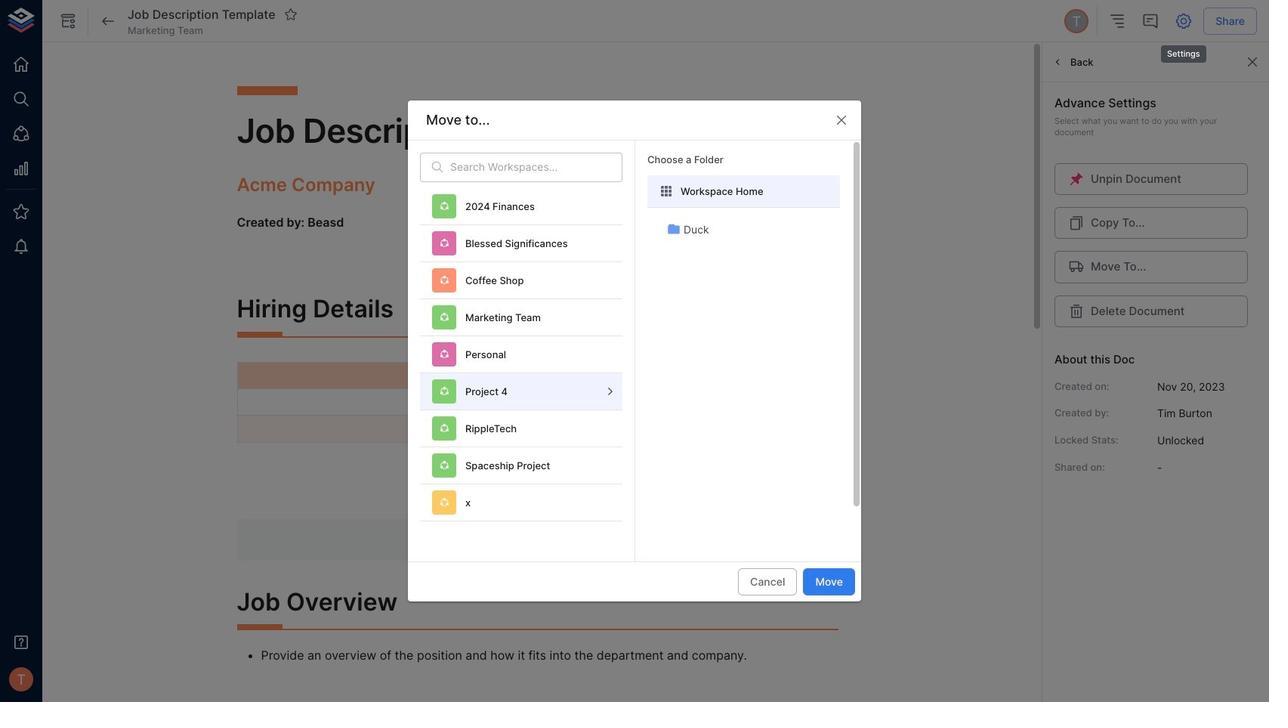 Task type: vqa. For each thing, say whether or not it's contained in the screenshot.
Remove Bookmark IMAGE
no



Task type: locate. For each thing, give the bounding box(es) containing it.
table of contents image
[[1109, 12, 1127, 30]]

tooltip
[[1160, 35, 1208, 65]]

show wiki image
[[59, 12, 77, 30]]

comments image
[[1142, 12, 1160, 30]]

dialog
[[408, 100, 862, 611]]

favorite image
[[284, 7, 297, 21]]



Task type: describe. For each thing, give the bounding box(es) containing it.
go back image
[[99, 12, 117, 30]]

settings image
[[1175, 12, 1194, 30]]

Search Workspaces... text field
[[450, 152, 623, 182]]



